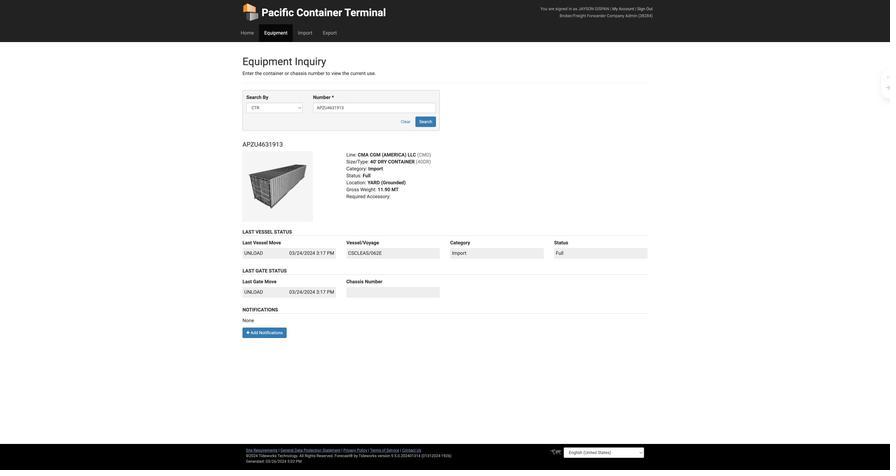 Task type: locate. For each thing, give the bounding box(es) containing it.
40dr image
[[243, 152, 313, 222]]

None text field
[[313, 103, 436, 113]]



Task type: describe. For each thing, give the bounding box(es) containing it.
plus image
[[246, 331, 250, 335]]



Task type: vqa. For each thing, say whether or not it's contained in the screenshot.
please
no



